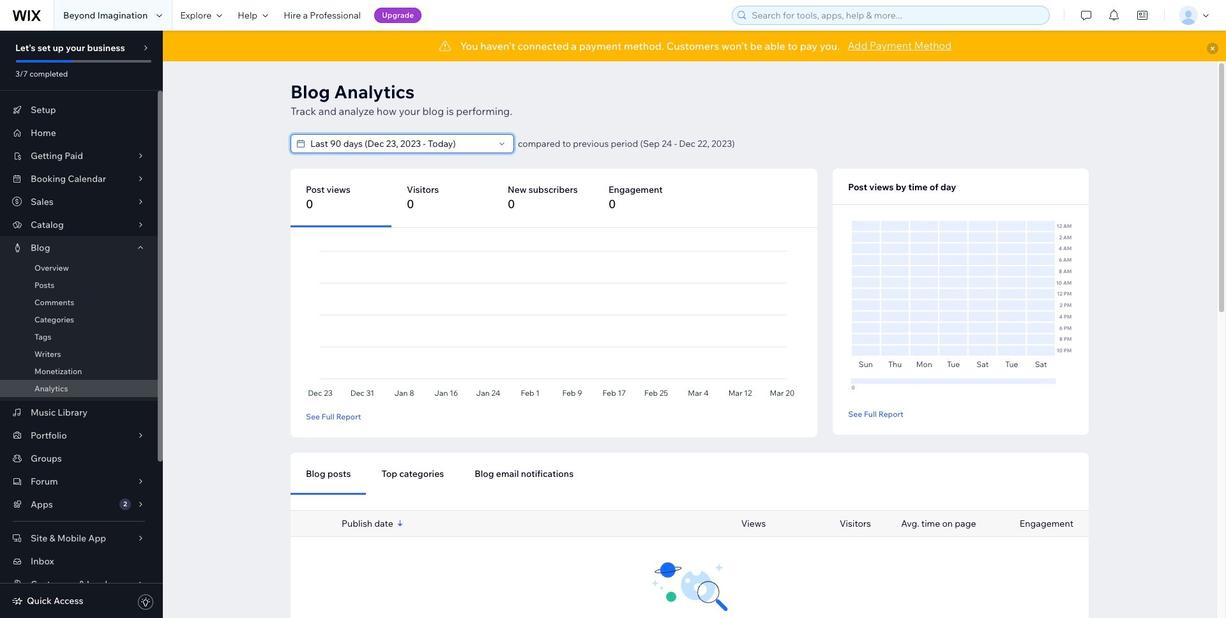 Task type: vqa. For each thing, say whether or not it's contained in the screenshot.
bottommost the Reports
no



Task type: locate. For each thing, give the bounding box(es) containing it.
None field
[[307, 135, 494, 153]]

Search for tools, apps, help & more... field
[[748, 6, 1046, 24]]

alert
[[163, 31, 1227, 61]]

sidebar element
[[0, 31, 163, 618]]



